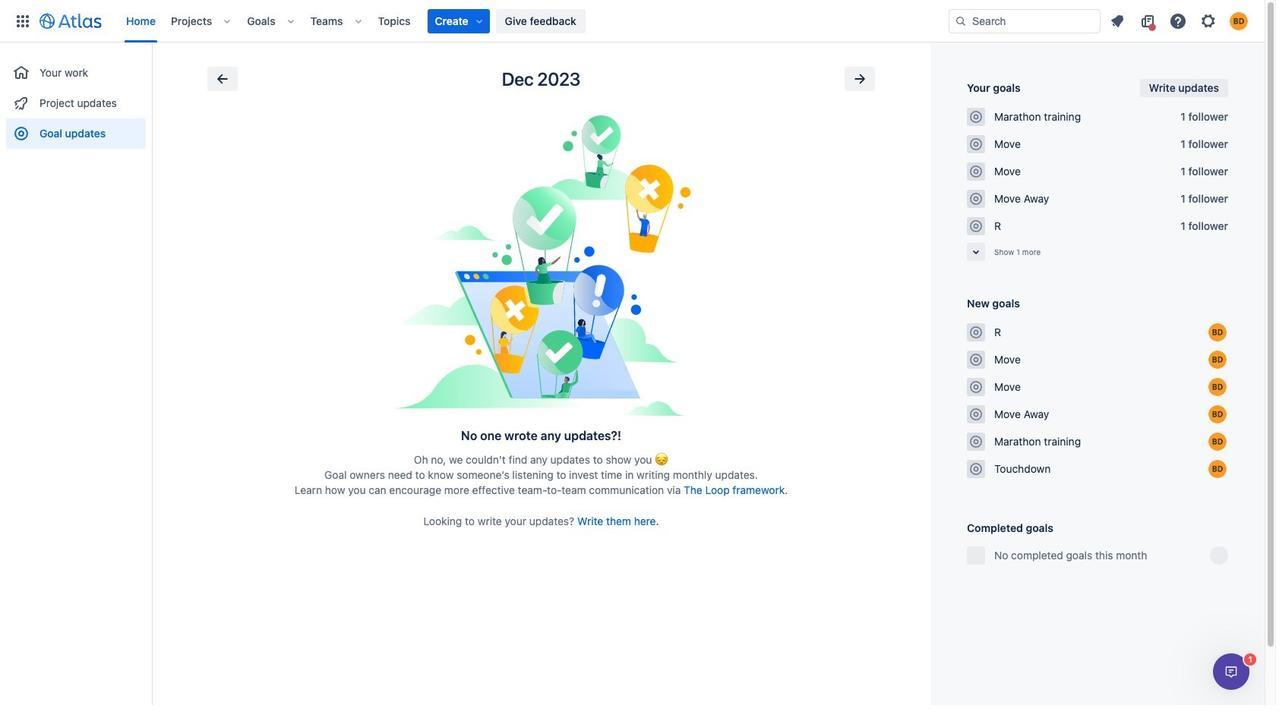 Task type: vqa. For each thing, say whether or not it's contained in the screenshot.
"Next month" image
yes



Task type: locate. For each thing, give the bounding box(es) containing it.
1 group from the top
[[6, 43, 146, 153]]

group
[[6, 43, 146, 153], [6, 149, 146, 169]]

top element
[[9, 0, 949, 42]]

click to expand image
[[967, 243, 985, 261]]

dialog
[[1213, 654, 1250, 691]]

2 group from the top
[[6, 149, 146, 169]]

search image
[[955, 15, 967, 27]]

banner
[[0, 0, 1265, 43]]

help image
[[1169, 12, 1187, 30]]

None search field
[[949, 9, 1101, 33]]



Task type: describe. For each thing, give the bounding box(es) containing it.
next month image
[[851, 70, 869, 88]]

Search field
[[949, 9, 1101, 33]]

switch to... image
[[14, 12, 32, 30]]

previous month image
[[213, 70, 231, 88]]



